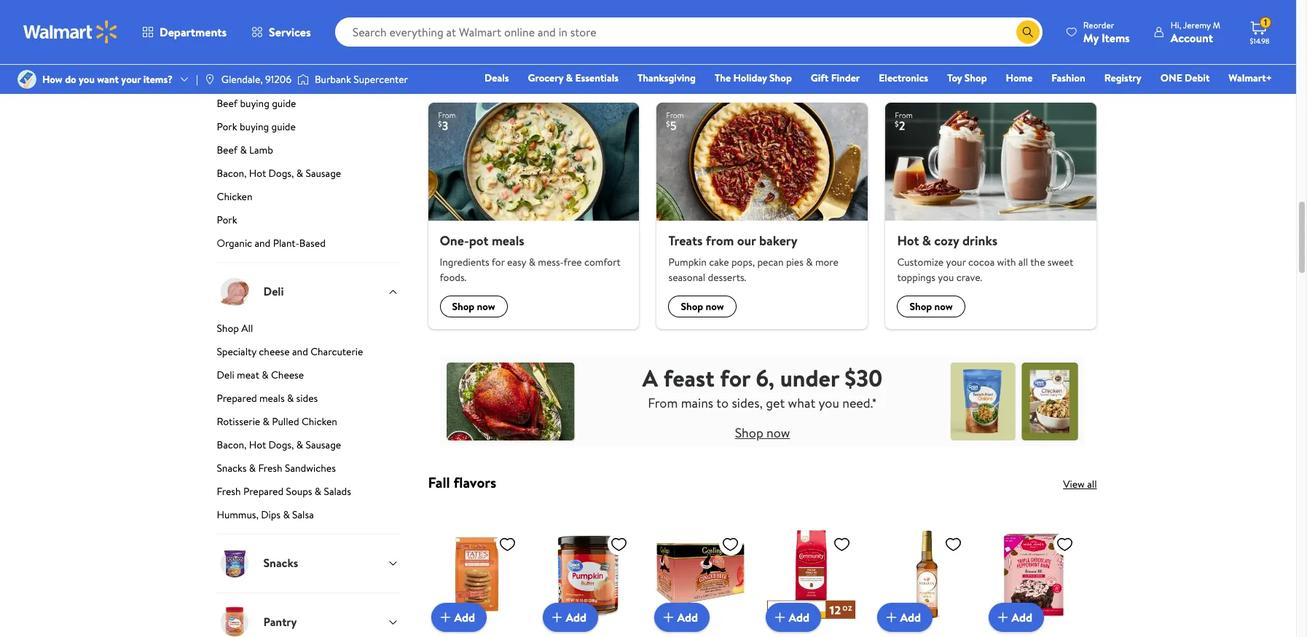 Task type: locate. For each thing, give the bounding box(es) containing it.
 image for burbank supercenter
[[297, 72, 309, 87]]

1 pork from the top
[[217, 119, 237, 134]]

1 horizontal spatial view
[[1063, 478, 1085, 492]]

syruvia pumpkin spice syrup – 25.4 fl oz – syrup for coffee, lattes, shakes, smoothies, desserts – 100% vegan, gluten free, kosher – delicious coffee syrup, image
[[877, 530, 968, 621]]

2 vertical spatial guide
[[272, 119, 296, 134]]

2 vertical spatial you
[[819, 394, 840, 413]]

beef buying guide
[[217, 96, 299, 110]]

0 vertical spatial seafood
[[303, 12, 345, 28]]

sausage for deli
[[306, 438, 341, 452]]

do
[[65, 72, 76, 87]]

1 horizontal spatial add to cart image
[[883, 610, 900, 627]]

1 horizontal spatial meals
[[492, 232, 525, 250]]

add to favorites list, tate's bake shop pumpkin spice cookies with white chocolate chips, limited edition, 7 oz image
[[499, 536, 516, 554]]

deli inside dropdown button
[[263, 284, 284, 300]]

0 horizontal spatial chicken
[[217, 189, 255, 204]]

shop down the sides,
[[735, 424, 764, 442]]

beef left lamb
[[217, 142, 238, 157]]

1 vertical spatial your
[[946, 255, 966, 270]]

now for hot & cozy drinks
[[935, 300, 953, 314]]

comfort
[[585, 255, 621, 270]]

fresh up hummus,
[[217, 484, 241, 499]]

list
[[419, 103, 1106, 330]]

shop now inside one-pot meals list item
[[452, 300, 495, 314]]

shop all link up seafood buying guide link
[[217, 49, 399, 70]]

add to cart image for tate's bake shop pumpkin spice cookies with white chocolate chips, limited edition, 7 oz image
[[437, 610, 454, 627]]

1 vertical spatial sausage
[[306, 438, 341, 452]]

1 vertical spatial bacon, hot dogs, & sausage
[[217, 438, 341, 452]]

pot
[[469, 232, 489, 250]]

soups
[[286, 484, 312, 499]]

shop down seasonal
[[681, 300, 704, 314]]

0 vertical spatial your
[[121, 72, 141, 87]]

1 add from the left
[[454, 610, 475, 626]]

fashion
[[1052, 71, 1086, 85]]

3 add button from the left
[[654, 604, 710, 633]]

treats from our bakery list item
[[648, 103, 877, 330]]

how
[[42, 72, 63, 87]]

3 add to cart image from the left
[[771, 610, 789, 627]]

0 vertical spatial and
[[255, 236, 271, 250]]

bacon, hot dogs, & sausage for deli
[[217, 438, 341, 452]]

1 vertical spatial chicken
[[302, 414, 337, 429]]

1 horizontal spatial add to cart image
[[660, 610, 677, 627]]

guide for pork buying guide
[[272, 119, 296, 134]]

deli for deli
[[263, 284, 284, 300]]

0 vertical spatial shop all link
[[217, 49, 399, 70]]

prepared meals & sides link
[[217, 391, 399, 411]]

1 vertical spatial guide
[[272, 96, 296, 110]]

one-pot meals list item
[[419, 103, 648, 330]]

search icon image
[[1022, 26, 1034, 38]]

pantry
[[263, 615, 297, 631]]

1 vertical spatial pork
[[217, 212, 240, 227]]

1 vertical spatial snacks
[[263, 556, 298, 572]]

buying inside beef buying guide link
[[240, 96, 270, 110]]

foods.
[[440, 271, 467, 285]]

1 vertical spatial for
[[720, 362, 751, 394]]

shop all link up specialty cheese and charcuterie link
[[217, 321, 399, 341]]

one-pot meals ingredients for easy & mess-free comfort foods.
[[440, 232, 621, 285]]

beef for beef & lamb
[[217, 142, 238, 157]]

1 vertical spatial bacon,
[[217, 438, 247, 452]]

shop all link
[[217, 49, 399, 70], [217, 321, 399, 341]]

2 pork from the top
[[217, 212, 240, 227]]

add for tate's bake shop pumpkin spice cookies with white chocolate chips, limited edition, 7 oz image
[[454, 610, 475, 626]]

1 shop all from the top
[[217, 49, 253, 64]]

2 vertical spatial hot
[[249, 438, 266, 452]]

6,
[[756, 362, 775, 394]]

1 bacon, hot dogs, & sausage link from the top
[[217, 166, 399, 186]]

all
[[241, 49, 253, 64], [241, 321, 253, 336]]

view for view & shop now
[[715, 22, 742, 40]]

0 vertical spatial pork
[[217, 119, 237, 134]]

sausage down rotisserie & pulled chicken link
[[306, 438, 341, 452]]

home
[[1006, 71, 1033, 85]]

0 vertical spatial meals
[[492, 232, 525, 250]]

1 bacon, from the top
[[217, 166, 247, 180]]

1 vertical spatial shop all link
[[217, 321, 399, 341]]

shop now inside treats from our bakery list item
[[681, 300, 724, 314]]

0 vertical spatial bacon, hot dogs, & sausage link
[[217, 166, 399, 186]]

and right 'cheese' at the left bottom
[[292, 344, 308, 359]]

all
[[1019, 255, 1029, 270], [1088, 478, 1097, 492]]

0 horizontal spatial snacks
[[217, 461, 247, 476]]

now for one-pot meals
[[477, 300, 495, 314]]

buying for pork
[[240, 119, 269, 134]]

1 horizontal spatial you
[[819, 394, 840, 413]]

items?
[[143, 72, 173, 87]]

walmart+ link
[[1223, 70, 1279, 86]]

add to cart image for goslings peach ginger beer cocktail mixer, 12 fl oz image
[[660, 610, 677, 627]]

&
[[292, 12, 300, 28], [745, 22, 754, 40], [566, 71, 573, 85], [240, 142, 247, 157], [296, 166, 303, 180], [923, 232, 931, 250], [529, 255, 536, 270], [806, 255, 813, 270], [262, 368, 269, 382], [287, 391, 294, 406], [263, 414, 270, 429], [296, 438, 303, 452], [249, 461, 256, 476], [315, 484, 322, 499], [283, 508, 290, 522]]

snacks down dips
[[263, 556, 298, 572]]

bacon, down rotisserie
[[217, 438, 247, 452]]

bacon, for deli
[[217, 438, 247, 452]]

shop right toy
[[965, 71, 987, 85]]

0 vertical spatial prepared
[[217, 391, 257, 406]]

1 vertical spatial buying
[[240, 96, 270, 110]]

6 add button from the left
[[989, 604, 1044, 633]]

1 horizontal spatial chicken
[[302, 414, 337, 429]]

a feast for 6, under $30 image
[[440, 357, 1086, 447]]

0 vertical spatial deli
[[263, 284, 284, 300]]

1 vertical spatial view
[[1063, 478, 1085, 492]]

shop now down toppings
[[910, 300, 953, 314]]

grocery
[[528, 71, 564, 85]]

plant-
[[273, 236, 299, 250]]

registry
[[1105, 71, 1142, 85]]

1 horizontal spatial fresh
[[258, 461, 282, 476]]

dips
[[261, 508, 281, 522]]

departments button
[[130, 15, 239, 50]]

all up glendale,
[[241, 49, 253, 64]]

shop up glendale,
[[217, 49, 239, 64]]

essentials
[[575, 71, 619, 85]]

add to cart image for "miss jones baking co. gluten-free triple chocolate peppermint bark brownie" image at the right bottom of page
[[995, 610, 1012, 627]]

1 horizontal spatial deli
[[263, 284, 284, 300]]

2 horizontal spatial add to cart image
[[995, 610, 1012, 627]]

2 horizontal spatial add to cart image
[[771, 610, 789, 627]]

shop now down foods.
[[452, 300, 495, 314]]

2 bacon, hot dogs, & sausage from the top
[[217, 438, 341, 452]]

jeremy
[[1184, 19, 1211, 31]]

0 vertical spatial bacon,
[[217, 166, 247, 180]]

shop all up specialty
[[217, 321, 253, 336]]

you right do
[[79, 72, 95, 87]]

0 horizontal spatial  image
[[17, 70, 36, 89]]

1 horizontal spatial all
[[1088, 478, 1097, 492]]

now inside treats from our bakery list item
[[706, 300, 724, 314]]

1 add to cart image from the left
[[437, 610, 454, 627]]

0 vertical spatial buying
[[256, 73, 285, 87]]

0 vertical spatial hot
[[249, 166, 266, 180]]

1 vertical spatial beef
[[217, 142, 238, 157]]

1 vertical spatial hot
[[898, 232, 919, 250]]

dogs, down lamb
[[269, 166, 294, 180]]

now inside one-pot meals list item
[[477, 300, 495, 314]]

prepared up hummus, dips & salsa
[[243, 484, 284, 499]]

meals up 'easy'
[[492, 232, 525, 250]]

bacon, hot dogs, & sausage link
[[217, 166, 399, 186], [217, 438, 399, 458]]

0 horizontal spatial deli
[[217, 368, 235, 382]]

hot up customize
[[898, 232, 919, 250]]

fresh up fresh prepared soups & salads
[[258, 461, 282, 476]]

hi, jeremy m account
[[1171, 19, 1221, 46]]

goslings peach ginger beer cocktail mixer, 12 fl oz image
[[654, 530, 745, 621]]

sausage
[[306, 166, 341, 180], [306, 438, 341, 452]]

4 add from the left
[[789, 610, 810, 626]]

you left crave.
[[938, 271, 954, 285]]

everyone's
[[428, 71, 496, 91]]

electronics
[[879, 71, 929, 85]]

2 shop all from the top
[[217, 321, 253, 336]]

from
[[648, 394, 678, 413]]

2 bacon, from the top
[[217, 438, 247, 452]]

add to favorites list, goslings peach ginger beer cocktail mixer, 12 fl oz image
[[722, 536, 739, 554]]

5 add button from the left
[[877, 604, 933, 633]]

1 horizontal spatial snacks
[[263, 556, 298, 572]]

hummus,
[[217, 508, 259, 522]]

services button
[[239, 15, 323, 50]]

2 horizontal spatial you
[[938, 271, 954, 285]]

2 beef from the top
[[217, 142, 238, 157]]

add for "miss jones baking co. gluten-free triple chocolate peppermint bark brownie" image at the right bottom of page
[[1012, 610, 1033, 626]]

hot & cozy drinks list item
[[877, 103, 1106, 330]]

0 horizontal spatial your
[[121, 72, 141, 87]]

prepared up rotisserie
[[217, 391, 257, 406]]

 image right 91206
[[297, 72, 309, 87]]

bacon, hot dogs, & sausage link up sandwiches
[[217, 438, 399, 458]]

hi,
[[1171, 19, 1182, 31]]

1 add to cart image from the left
[[548, 610, 566, 627]]

fresh prepared soups & salads
[[217, 484, 354, 499]]

add button for great value pumpkin butter, 10.15 oz image
[[543, 604, 598, 633]]

& inside dropdown button
[[292, 12, 300, 28]]

add for goslings peach ginger beer cocktail mixer, 12 fl oz image
[[677, 610, 698, 626]]

bacon, hot dogs, & sausage link down beef & lamb link
[[217, 166, 399, 186]]

dogs,
[[269, 166, 294, 180], [269, 438, 294, 452]]

pork link
[[217, 212, 399, 233]]

bacon, down beef & lamb
[[217, 166, 247, 180]]

shop inside treats from our bakery list item
[[681, 300, 704, 314]]

bacon, hot dogs, & sausage down lamb
[[217, 166, 344, 180]]

hot up the snacks & fresh sandwiches
[[249, 438, 266, 452]]

add to favorites list, miss jones baking co. gluten-free triple chocolate peppermint bark brownie image
[[1056, 536, 1074, 554]]

2 bacon, hot dogs, & sausage link from the top
[[217, 438, 399, 458]]

add to cart image
[[437, 610, 454, 627], [883, 610, 900, 627], [995, 610, 1012, 627]]

meals up the rotisserie & pulled chicken
[[259, 391, 285, 406]]

& inside "one-pot meals ingredients for easy & mess-free comfort foods."
[[529, 255, 536, 270]]

now down toppings
[[935, 300, 953, 314]]

buying down beef buying guide on the top
[[240, 119, 269, 134]]

your inside hot & cozy drinks customize your cocoa with all the sweet toppings you crave.
[[946, 255, 966, 270]]

1 horizontal spatial your
[[946, 255, 966, 270]]

2 vertical spatial buying
[[240, 119, 269, 134]]

prepared meals & sides
[[217, 391, 320, 406]]

0 vertical spatial dogs,
[[269, 166, 294, 180]]

1 horizontal spatial seafood
[[303, 12, 345, 28]]

0 vertical spatial beef
[[217, 96, 238, 110]]

guide for beef buying guide
[[272, 96, 296, 110]]

add button
[[431, 604, 487, 633], [543, 604, 598, 633], [654, 604, 710, 633], [766, 604, 821, 633], [877, 604, 933, 633], [989, 604, 1044, 633]]

your
[[121, 72, 141, 87], [946, 255, 966, 270]]

5 add from the left
[[900, 610, 921, 626]]

meals
[[492, 232, 525, 250], [259, 391, 285, 406]]

0 horizontal spatial for
[[492, 255, 505, 270]]

bacon, for meat & seafood
[[217, 166, 247, 180]]

2 all from the top
[[241, 321, 253, 336]]

2 add to cart image from the left
[[883, 610, 900, 627]]

shop all up glendale,
[[217, 49, 253, 64]]

shop now down seasonal
[[681, 300, 724, 314]]

 image
[[17, 70, 36, 89], [297, 72, 309, 87]]

view & shop now link
[[715, 22, 811, 40]]

thanksgiving link
[[631, 70, 703, 86]]

one debit
[[1161, 71, 1210, 85]]

seafood up beef buying guide on the top
[[217, 73, 253, 87]]

0 horizontal spatial seafood
[[217, 73, 253, 87]]

deli
[[263, 284, 284, 300], [217, 368, 235, 382]]

chicken up organic
[[217, 189, 255, 204]]

pork up organic
[[217, 212, 240, 227]]

now
[[787, 22, 811, 40], [477, 300, 495, 314], [706, 300, 724, 314], [935, 300, 953, 314], [767, 424, 790, 442]]

shop all for meat & seafood
[[217, 49, 253, 64]]

buying up beef buying guide on the top
[[256, 73, 285, 87]]

deli down organic and plant-based on the top of page
[[263, 284, 284, 300]]

buying inside seafood buying guide link
[[256, 73, 285, 87]]

sausage down beef & lamb link
[[306, 166, 341, 180]]

dogs, for meat & seafood
[[269, 166, 294, 180]]

1 bacon, hot dogs, & sausage from the top
[[217, 166, 344, 180]]

pops,
[[732, 255, 755, 270]]

crave.
[[957, 271, 983, 285]]

& inside hot & cozy drinks customize your cocoa with all the sweet toppings you crave.
[[923, 232, 931, 250]]

hot & cozy drinks customize your cocoa with all the sweet toppings you crave.
[[898, 232, 1074, 285]]

pork up beef & lamb
[[217, 119, 237, 134]]

tate's bake shop pumpkin spice cookies with white chocolate chips, limited edition, 7 oz image
[[431, 530, 522, 621]]

shop now
[[452, 300, 495, 314], [681, 300, 724, 314], [910, 300, 953, 314], [735, 424, 790, 442]]

1 sausage from the top
[[306, 166, 341, 180]]

glendale,
[[221, 72, 263, 87]]

for inside "one-pot meals ingredients for easy & mess-free comfort foods."
[[492, 255, 505, 270]]

deli meat & cheese link
[[217, 368, 399, 388]]

shop up specialty
[[217, 321, 239, 336]]

2 add to cart image from the left
[[660, 610, 677, 627]]

2 sausage from the top
[[306, 438, 341, 452]]

your up crave.
[[946, 255, 966, 270]]

0 horizontal spatial add to cart image
[[548, 610, 566, 627]]

shop right holiday
[[770, 71, 792, 85]]

pork buying guide link
[[217, 119, 399, 140]]

1 horizontal spatial  image
[[297, 72, 309, 87]]

guide down 91206
[[272, 96, 296, 110]]

0 horizontal spatial add to cart image
[[437, 610, 454, 627]]

sausage for meat & seafood
[[306, 166, 341, 180]]

Walmart Site-Wide search field
[[335, 17, 1043, 47]]

deli button
[[217, 262, 399, 321]]

the holiday shop
[[715, 71, 792, 85]]

0 vertical spatial all
[[1019, 255, 1029, 270]]

1 vertical spatial deli
[[217, 368, 235, 382]]

and left the plant-
[[255, 236, 271, 250]]

now inside "hot & cozy drinks" list item
[[935, 300, 953, 314]]

1 vertical spatial and
[[292, 344, 308, 359]]

0 horizontal spatial you
[[79, 72, 95, 87]]

 image
[[204, 74, 216, 85]]

snacks up hummus,
[[217, 461, 247, 476]]

cheese
[[259, 344, 290, 359]]

1 vertical spatial bacon, hot dogs, & sausage link
[[217, 438, 399, 458]]

2 dogs, from the top
[[269, 438, 294, 452]]

dogs, down the rotisserie & pulled chicken
[[269, 438, 294, 452]]

buying inside pork buying guide link
[[240, 119, 269, 134]]

snacks
[[217, 461, 247, 476], [263, 556, 298, 572]]

pork buying guide
[[217, 119, 296, 134]]

specialty cheese and charcuterie link
[[217, 344, 399, 365]]

1 vertical spatial shop all
[[217, 321, 253, 336]]

1 all from the top
[[241, 49, 253, 64]]

beef down glendale,
[[217, 96, 238, 110]]

0 horizontal spatial fresh
[[217, 484, 241, 499]]

seafood buying guide
[[217, 73, 312, 87]]

you right what
[[819, 394, 840, 413]]

chicken down prepared meals & sides "link"
[[302, 414, 337, 429]]

 image left how
[[17, 70, 36, 89]]

snacks inside dropdown button
[[263, 556, 298, 572]]

seafood buying guide link
[[217, 73, 399, 93]]

bacon, hot dogs, & sausage down the rotisserie & pulled chicken
[[217, 438, 341, 452]]

get
[[766, 394, 785, 413]]

91206
[[265, 72, 292, 87]]

view & shop now
[[715, 22, 811, 40]]

0 vertical spatial for
[[492, 255, 505, 270]]

beef & lamb
[[217, 142, 276, 157]]

great value pumpkin butter, 10.15 oz image
[[543, 530, 634, 621]]

shop down toppings
[[910, 300, 932, 314]]

for
[[492, 255, 505, 270], [720, 362, 751, 394]]

add to favorites list, syruvia pumpkin spice syrup – 25.4 fl oz – syrup for coffee, lattes, shakes, smoothies, desserts – 100% vegan, gluten free, kosher – delicious coffee syrup, image
[[945, 536, 962, 554]]

meat
[[237, 368, 259, 382]]

1 vertical spatial you
[[938, 271, 954, 285]]

mess-
[[538, 255, 564, 270]]

view all link
[[1063, 478, 1097, 492]]

add to cart image
[[548, 610, 566, 627], [660, 610, 677, 627], [771, 610, 789, 627]]

1 beef from the top
[[217, 96, 238, 110]]

0 vertical spatial chicken
[[217, 189, 255, 204]]

rotisserie & pulled chicken
[[217, 414, 342, 429]]

2 add button from the left
[[543, 604, 598, 633]]

0 vertical spatial shop all
[[217, 49, 253, 64]]

shop down foods.
[[452, 300, 475, 314]]

3 add from the left
[[677, 610, 698, 626]]

buying up pork buying guide
[[240, 96, 270, 110]]

0 vertical spatial bacon, hot dogs, & sausage
[[217, 166, 344, 180]]

toppings
[[898, 271, 936, 285]]

all up specialty
[[241, 321, 253, 336]]

add button for the syruvia pumpkin spice syrup – 25.4 fl oz – syrup for coffee, lattes, shakes, smoothies, desserts – 100% vegan, gluten free, kosher – delicious coffee syrup, image
[[877, 604, 933, 633]]

shop all link for meat & seafood
[[217, 49, 399, 70]]

& inside the treats from our bakery pumpkin cake pops, pecan pies & more seasonal desserts.
[[806, 255, 813, 270]]

for left 'easy'
[[492, 255, 505, 270]]

the
[[1031, 255, 1046, 270]]

shop now for from
[[681, 300, 724, 314]]

bacon, hot dogs, & sausage for meat & seafood
[[217, 166, 344, 180]]

now down the ingredients
[[477, 300, 495, 314]]

3 add to cart image from the left
[[995, 610, 1012, 627]]

you inside hot & cozy drinks customize your cocoa with all the sweet toppings you crave.
[[938, 271, 954, 285]]

4 add button from the left
[[766, 604, 821, 633]]

2 shop all link from the top
[[217, 321, 399, 341]]

2 add from the left
[[566, 610, 587, 626]]

your right want at left
[[121, 72, 141, 87]]

community coffee pecan praline 12 ounce bag image
[[766, 530, 857, 621]]

pies
[[786, 255, 804, 270]]

guide down beef buying guide link
[[272, 119, 296, 134]]

1 dogs, from the top
[[269, 166, 294, 180]]

0 vertical spatial guide
[[287, 73, 312, 87]]

list containing one-pot meals
[[419, 103, 1106, 330]]

shop now for pot
[[452, 300, 495, 314]]

guide up beef buying guide link
[[287, 73, 312, 87]]

seafood right meat
[[303, 12, 345, 28]]

treats from our bakery pumpkin cake pops, pecan pies & more seasonal desserts.
[[669, 232, 839, 285]]

dogs, for deli
[[269, 438, 294, 452]]

0 vertical spatial sausage
[[306, 166, 341, 180]]

flavors
[[454, 473, 497, 493]]

guide for seafood buying guide
[[287, 73, 312, 87]]

0 vertical spatial view
[[715, 22, 742, 40]]

meals inside prepared meals & sides "link"
[[259, 391, 285, 406]]

6 add from the left
[[1012, 610, 1033, 626]]

0 horizontal spatial all
[[1019, 255, 1029, 270]]

deli left meat
[[217, 368, 235, 382]]

supercenter
[[354, 72, 408, 87]]

0 horizontal spatial meals
[[259, 391, 285, 406]]

chicken
[[217, 189, 255, 204], [302, 414, 337, 429]]

0 horizontal spatial and
[[255, 236, 271, 250]]

hot down lamb
[[249, 166, 266, 180]]

shop now inside "hot & cozy drinks" list item
[[910, 300, 953, 314]]

0 vertical spatial snacks
[[217, 461, 247, 476]]

1 horizontal spatial for
[[720, 362, 751, 394]]

mains
[[681, 394, 714, 413]]

rotisserie
[[217, 414, 260, 429]]

now down the desserts.
[[706, 300, 724, 314]]

1 add button from the left
[[431, 604, 487, 633]]

snacks for snacks & fresh sandwiches
[[217, 461, 247, 476]]

for left 6,
[[720, 362, 751, 394]]

pork for the pork link
[[217, 212, 240, 227]]

seafood
[[303, 12, 345, 28], [217, 73, 253, 87]]

buying
[[256, 73, 285, 87], [240, 96, 270, 110], [240, 119, 269, 134]]

hot inside hot & cozy drinks customize your cocoa with all the sweet toppings you crave.
[[898, 232, 919, 250]]

0 horizontal spatial view
[[715, 22, 742, 40]]

1 vertical spatial all
[[241, 321, 253, 336]]

1 shop all link from the top
[[217, 49, 399, 70]]

meals inside "one-pot meals ingredients for easy & mess-free comfort foods."
[[492, 232, 525, 250]]

1 vertical spatial dogs,
[[269, 438, 294, 452]]

1 vertical spatial meals
[[259, 391, 285, 406]]

view
[[715, 22, 742, 40], [1063, 478, 1085, 492]]

0 vertical spatial all
[[241, 49, 253, 64]]

you inside the a feast for 6, under $30 from mains to sides, get what you need.*
[[819, 394, 840, 413]]

shop inside "hot & cozy drinks" list item
[[910, 300, 932, 314]]



Task type: vqa. For each thing, say whether or not it's contained in the screenshot.
Pickup
no



Task type: describe. For each thing, give the bounding box(es) containing it.
home link
[[1000, 70, 1040, 86]]

chicken inside chicken link
[[217, 189, 255, 204]]

seafood inside dropdown button
[[303, 12, 345, 28]]

hot for meat & seafood
[[249, 166, 266, 180]]

add button for community coffee pecan praline 12 ounce bag image
[[766, 604, 821, 633]]

seasonal
[[669, 271, 706, 285]]

the
[[715, 71, 731, 85]]

1 vertical spatial fresh
[[217, 484, 241, 499]]

1 vertical spatial prepared
[[243, 484, 284, 499]]

shop now down get
[[735, 424, 790, 442]]

you for customize
[[938, 271, 954, 285]]

add to favorites list, great value pumpkin butter, 10.15 oz image
[[610, 536, 628, 554]]

ingredients
[[440, 255, 490, 270]]

meat & seafood button
[[217, 0, 399, 49]]

get hot rotisserie chicken with pickup and delivery. add this juicy, ready-to-eat option to your cart between 10am & 6pm image
[[440, 0, 1086, 44]]

pork for pork buying guide
[[217, 119, 237, 134]]

what
[[788, 394, 816, 413]]

deli for deli meat & cheese
[[217, 368, 235, 382]]

add to cart image for great value pumpkin butter, 10.15 oz image
[[548, 610, 566, 627]]

a feast for 6, under $30 from mains to sides, get what you need.*
[[643, 362, 883, 413]]

snacks for snacks
[[263, 556, 298, 572]]

add to cart image for the syruvia pumpkin spice syrup – 25.4 fl oz – syrup for coffee, lattes, shakes, smoothies, desserts – 100% vegan, gluten free, kosher – delicious coffee syrup, image
[[883, 610, 900, 627]]

registry link
[[1098, 70, 1148, 86]]

based
[[299, 236, 326, 250]]

pecan
[[758, 255, 784, 270]]

add button for "miss jones baking co. gluten-free triple chocolate peppermint bark brownie" image at the right bottom of page
[[989, 604, 1044, 633]]

$30
[[845, 362, 883, 394]]

meat & seafood
[[263, 12, 345, 28]]

from
[[706, 232, 734, 250]]

one-
[[440, 232, 469, 250]]

snacks & fresh sandwiches link
[[217, 461, 399, 481]]

deals
[[485, 71, 509, 85]]

bacon, hot dogs, & sausage link for deli
[[217, 438, 399, 458]]

Search search field
[[335, 17, 1043, 47]]

1 vertical spatial all
[[1088, 478, 1097, 492]]

toy shop
[[948, 71, 987, 85]]

shop
[[757, 22, 784, 40]]

shop all link for deli
[[217, 321, 399, 341]]

organic and plant-based link
[[217, 236, 399, 262]]

how do you want your items?
[[42, 72, 173, 87]]

grocery & essentials
[[528, 71, 619, 85]]

rotisserie & pulled chicken link
[[217, 414, 399, 435]]

1 vertical spatial seafood
[[217, 73, 253, 87]]

cake
[[709, 255, 729, 270]]

pumpkin
[[669, 255, 707, 270]]

grocery & essentials link
[[522, 70, 625, 86]]

gift finder link
[[805, 70, 867, 86]]

salsa
[[292, 508, 314, 522]]

view all
[[1063, 478, 1097, 492]]

miss jones baking co. gluten-free triple chocolate peppermint bark brownie image
[[989, 530, 1080, 621]]

beef for beef buying guide
[[217, 96, 238, 110]]

customize
[[898, 255, 944, 270]]

meat
[[263, 12, 290, 28]]

hummus, dips & salsa
[[217, 508, 314, 522]]

0 vertical spatial fresh
[[258, 461, 282, 476]]

sweet
[[1048, 255, 1074, 270]]

one
[[1161, 71, 1183, 85]]

fresh prepared soups & salads link
[[217, 484, 399, 505]]

pulled
[[272, 414, 299, 429]]

cozy
[[935, 232, 960, 250]]

fall
[[428, 473, 450, 493]]

all for meat & seafood
[[241, 49, 253, 64]]

holiday
[[734, 71, 767, 85]]

hot for deli
[[249, 438, 266, 452]]

shop inside one-pot meals list item
[[452, 300, 475, 314]]

for inside the a feast for 6, under $30 from mains to sides, get what you need.*
[[720, 362, 751, 394]]

cocoa
[[969, 255, 995, 270]]

bacon, hot dogs, & sausage link for meat & seafood
[[217, 166, 399, 186]]

now right shop
[[787, 22, 811, 40]]

account
[[1171, 30, 1214, 46]]

drinks
[[963, 232, 998, 250]]

reorder my items
[[1084, 19, 1130, 46]]

buying for beef
[[240, 96, 270, 110]]

1 horizontal spatial and
[[292, 344, 308, 359]]

beef buying guide link
[[217, 96, 399, 116]]

fashion link
[[1045, 70, 1092, 86]]

all for deli
[[241, 321, 253, 336]]

shop all for deli
[[217, 321, 253, 336]]

reorder
[[1084, 19, 1115, 31]]

add to cart image for community coffee pecan praline 12 ounce bag image
[[771, 610, 789, 627]]

debit
[[1185, 71, 1210, 85]]

1 $14.98
[[1250, 16, 1270, 46]]

buying for seafood
[[256, 73, 285, 87]]

 image for how do you want your items?
[[17, 70, 36, 89]]

add button for goslings peach ginger beer cocktail mixer, 12 fl oz image
[[654, 604, 710, 633]]

view for view all
[[1063, 478, 1085, 492]]

chicken link
[[217, 189, 399, 210]]

snacks button
[[217, 534, 399, 593]]

fall
[[500, 71, 520, 91]]

add to favorites list, community coffee pecan praline 12 ounce bag image
[[833, 536, 851, 554]]

walmart image
[[23, 20, 118, 44]]

all inside hot & cozy drinks customize your cocoa with all the sweet toppings you crave.
[[1019, 255, 1029, 270]]

hummus, dips & salsa link
[[217, 508, 399, 534]]

desserts.
[[708, 271, 747, 285]]

free
[[564, 255, 582, 270]]

add for community coffee pecan praline 12 ounce bag image
[[789, 610, 810, 626]]

to
[[717, 394, 729, 413]]

& inside "link"
[[287, 391, 294, 406]]

walmart+
[[1229, 71, 1273, 85]]

sandwiches
[[285, 461, 336, 476]]

m
[[1213, 19, 1221, 31]]

add for the syruvia pumpkin spice syrup – 25.4 fl oz – syrup for coffee, lattes, shakes, smoothies, desserts – 100% vegan, gluten free, kosher – delicious coffee syrup, image
[[900, 610, 921, 626]]

prepared inside "link"
[[217, 391, 257, 406]]

now for treats from our bakery
[[706, 300, 724, 314]]

want
[[97, 72, 119, 87]]

toy shop link
[[941, 70, 994, 86]]

a
[[643, 362, 658, 394]]

burbank
[[315, 72, 351, 87]]

finder
[[831, 71, 860, 85]]

organic and plant-based
[[217, 236, 328, 250]]

deals link
[[478, 70, 516, 86]]

need.*
[[843, 394, 877, 413]]

1
[[1264, 16, 1268, 29]]

add button for tate's bake shop pumpkin spice cookies with white chocolate chips, limited edition, 7 oz image
[[431, 604, 487, 633]]

0 vertical spatial you
[[79, 72, 95, 87]]

now down get
[[767, 424, 790, 442]]

gift finder
[[811, 71, 860, 85]]

snacks & fresh sandwiches
[[217, 461, 336, 476]]

you for under
[[819, 394, 840, 413]]

shop now for &
[[910, 300, 953, 314]]

burbank supercenter
[[315, 72, 408, 87]]

chicken inside rotisserie & pulled chicken link
[[302, 414, 337, 429]]

everyone's fall favorites
[[428, 71, 579, 91]]

add for great value pumpkin butter, 10.15 oz image
[[566, 610, 587, 626]]



